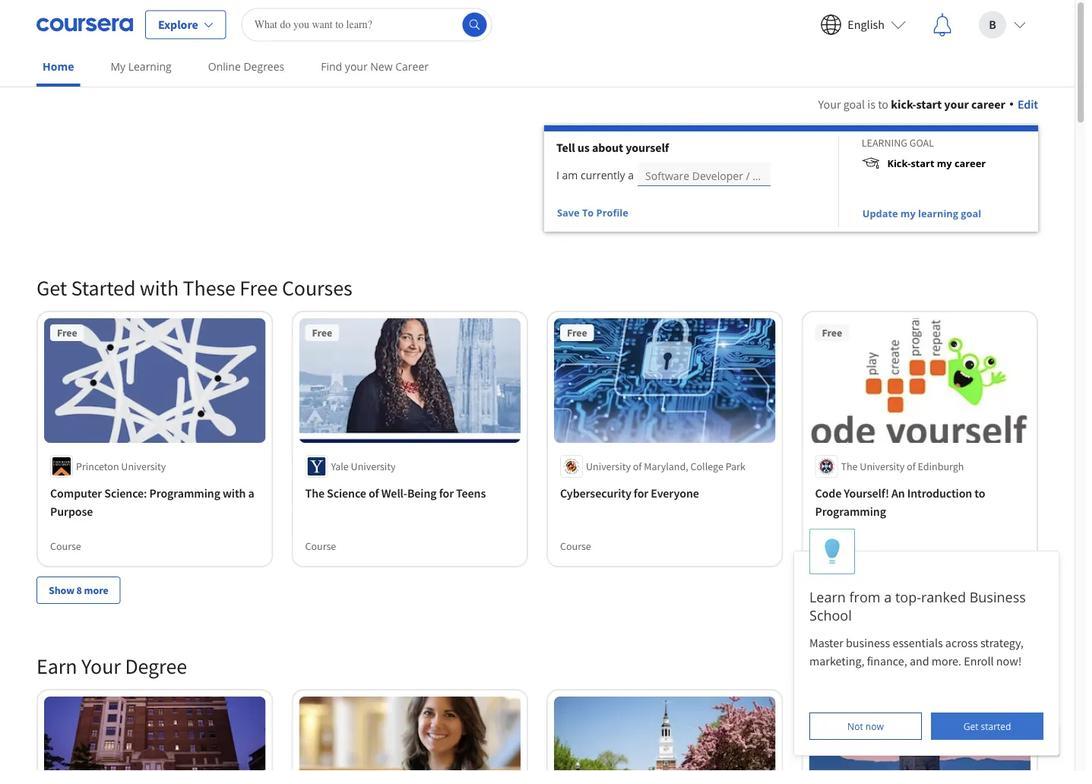 Task type: locate. For each thing, give the bounding box(es) containing it.
the left science
[[305, 486, 325, 501]]

1 course from the left
[[50, 540, 81, 553]]

career up learning
[[955, 157, 986, 170]]

english button
[[808, 0, 918, 49]]

not now
[[848, 720, 884, 733]]

None search field
[[242, 8, 492, 41]]

start down goal
[[911, 157, 935, 170]]

maryland,
[[644, 460, 689, 474]]

programming right science:
[[149, 486, 220, 501]]

explore button
[[145, 10, 226, 39]]

4 course from the left
[[815, 540, 846, 553]]

1 vertical spatial your
[[945, 97, 969, 112]]

university for computer
[[121, 460, 166, 474]]

0 vertical spatial my
[[937, 157, 952, 170]]

my inside "button"
[[901, 207, 916, 220]]

your
[[819, 97, 841, 112], [81, 653, 121, 680]]

from
[[850, 588, 881, 607]]

english
[[848, 17, 885, 32]]

2 university from the left
[[351, 460, 396, 474]]

0 vertical spatial programming
[[149, 486, 220, 501]]

ranked
[[921, 588, 966, 607]]

university
[[121, 460, 166, 474], [351, 460, 396, 474], [586, 460, 631, 474], [860, 460, 905, 474]]

lightbulb tip image
[[824, 539, 841, 565]]

0 vertical spatial to
[[878, 97, 889, 112]]

1 horizontal spatial my
[[937, 157, 952, 170]]

programming inside code yourself! an introduction to programming
[[815, 504, 886, 519]]

0 horizontal spatial the
[[305, 486, 325, 501]]

home
[[43, 59, 74, 74]]

1 horizontal spatial get
[[964, 720, 979, 733]]

find your new career link
[[315, 49, 435, 84]]

0 horizontal spatial of
[[369, 486, 379, 501]]

my
[[111, 59, 126, 74]]

2 horizontal spatial a
[[884, 588, 892, 607]]

university up cybersecurity
[[586, 460, 631, 474]]

free for the science of well-being for teens
[[312, 326, 332, 340]]

0 horizontal spatial with
[[140, 275, 179, 301]]

2 vertical spatial a
[[884, 588, 892, 607]]

course for computer science: programming with a purpose
[[50, 540, 81, 553]]

1 horizontal spatial the
[[841, 460, 858, 474]]

now!
[[997, 654, 1022, 669]]

an
[[892, 486, 905, 501]]

1 vertical spatial career
[[955, 157, 986, 170]]

0 horizontal spatial programming
[[149, 486, 220, 501]]

programming down yourself!
[[815, 504, 886, 519]]

science:
[[104, 486, 147, 501]]

1 vertical spatial goal
[[961, 207, 982, 220]]

course for the science of well-being for teens
[[305, 540, 336, 553]]

career left edit dropdown button
[[972, 97, 1006, 112]]

cybersecurity
[[560, 486, 632, 501]]

of left edinburgh
[[907, 460, 916, 474]]

coursera image
[[36, 13, 133, 37]]

university right yale
[[351, 460, 396, 474]]

the for the science of well-being for teens
[[305, 486, 325, 501]]

2 course from the left
[[305, 540, 336, 553]]

course down purpose
[[50, 540, 81, 553]]

0 horizontal spatial your
[[345, 59, 368, 74]]

course up learn
[[815, 540, 846, 553]]

0 vertical spatial goal
[[844, 97, 865, 112]]

main content containing get started with these free courses
[[0, 77, 1075, 772]]

with inside computer science: programming with a purpose
[[223, 486, 246, 501]]

get for get started
[[964, 720, 979, 733]]

to inside code yourself! an introduction to programming
[[975, 486, 986, 501]]

essentials
[[893, 636, 943, 651]]

goal inside "button"
[[961, 207, 982, 220]]

0 horizontal spatial a
[[248, 486, 254, 501]]

get inside alice element
[[964, 720, 979, 733]]

1 horizontal spatial learning
[[862, 136, 908, 150]]

get
[[36, 275, 67, 301], [964, 720, 979, 733]]

of
[[633, 460, 642, 474], [907, 460, 916, 474], [369, 486, 379, 501]]

1 horizontal spatial programming
[[815, 504, 886, 519]]

8
[[76, 584, 82, 598]]

3 course from the left
[[560, 540, 591, 553]]

for inside cybersecurity for everyone link
[[634, 486, 649, 501]]

1 vertical spatial a
[[248, 486, 254, 501]]

yourself
[[626, 140, 669, 155]]

i
[[557, 168, 560, 182]]

main content
[[0, 77, 1075, 772]]

well-
[[381, 486, 407, 501]]

1 vertical spatial my
[[901, 207, 916, 220]]

the
[[841, 460, 858, 474], [305, 486, 325, 501]]

degree
[[125, 653, 187, 680]]

get started link
[[931, 713, 1044, 741]]

0 vertical spatial get
[[36, 275, 67, 301]]

save to profile button
[[557, 199, 629, 227]]

update
[[863, 207, 898, 220]]

the university of edinburgh
[[841, 460, 964, 474]]

0 horizontal spatial my
[[901, 207, 916, 220]]

1 horizontal spatial your
[[945, 97, 969, 112]]

kick-start my career button
[[839, 150, 986, 177]]

for
[[439, 486, 454, 501], [634, 486, 649, 501]]

0 vertical spatial your
[[819, 97, 841, 112]]

1 vertical spatial programming
[[815, 504, 886, 519]]

your goal is to kick-start your career
[[819, 97, 1006, 112]]

teens
[[456, 486, 486, 501]]

0 vertical spatial the
[[841, 460, 858, 474]]

your right "earn" on the bottom of page
[[81, 653, 121, 680]]

free
[[240, 275, 278, 301], [57, 326, 77, 340], [312, 326, 332, 340], [567, 326, 587, 340], [822, 326, 842, 340]]

princeton
[[76, 460, 119, 474]]

of up cybersecurity for everyone
[[633, 460, 642, 474]]

for left 'everyone'
[[634, 486, 649, 501]]

learning
[[128, 59, 172, 74], [862, 136, 908, 150]]

to right is
[[878, 97, 889, 112]]

not now button
[[810, 713, 922, 741]]

of left well-
[[369, 486, 379, 501]]

park
[[726, 460, 746, 474]]

university up science:
[[121, 460, 166, 474]]

yourself!
[[844, 486, 889, 501]]

1 horizontal spatial goal
[[961, 207, 982, 220]]

1 vertical spatial with
[[223, 486, 246, 501]]

for right being
[[439, 486, 454, 501]]

course down science
[[305, 540, 336, 553]]

2 for from the left
[[634, 486, 649, 501]]

for inside the science of well-being for teens link
[[439, 486, 454, 501]]

course for cybersecurity for everyone
[[560, 540, 591, 553]]

1 for from the left
[[439, 486, 454, 501]]

and
[[910, 654, 930, 669]]

courses
[[282, 275, 352, 301]]

now
[[866, 720, 884, 733]]

a inside computer science: programming with a purpose
[[248, 486, 254, 501]]

not
[[848, 720, 863, 733]]

to
[[878, 97, 889, 112], [975, 486, 986, 501]]

1 university from the left
[[121, 460, 166, 474]]

your left is
[[819, 97, 841, 112]]

learning up graduation cap icon
[[862, 136, 908, 150]]

profile
[[597, 206, 629, 219]]

1 vertical spatial learning
[[862, 136, 908, 150]]

my inside button
[[937, 157, 952, 170]]

1 vertical spatial the
[[305, 486, 325, 501]]

course down cybersecurity
[[560, 540, 591, 553]]

goal
[[910, 136, 934, 150]]

0 horizontal spatial to
[[878, 97, 889, 112]]

1 vertical spatial get
[[964, 720, 979, 733]]

goal
[[844, 97, 865, 112], [961, 207, 982, 220]]

0 horizontal spatial for
[[439, 486, 454, 501]]

1 vertical spatial your
[[81, 653, 121, 680]]

3 university from the left
[[586, 460, 631, 474]]

i am currently a
[[557, 168, 634, 182]]

explore
[[158, 17, 198, 32]]

2 horizontal spatial of
[[907, 460, 916, 474]]

started
[[71, 275, 136, 301]]

master business essentials across strategy, marketing, finance, and more. enroll now!
[[810, 636, 1026, 669]]

programming
[[149, 486, 220, 501], [815, 504, 886, 519]]

learning right my
[[128, 59, 172, 74]]

learn from a top-ranked business school
[[810, 588, 1026, 625]]

a
[[628, 168, 634, 182], [248, 486, 254, 501], [884, 588, 892, 607]]

to right introduction
[[975, 486, 986, 501]]

0 horizontal spatial get
[[36, 275, 67, 301]]

1 horizontal spatial of
[[633, 460, 642, 474]]

1 horizontal spatial for
[[634, 486, 649, 501]]

0 vertical spatial learning
[[128, 59, 172, 74]]

tell
[[557, 140, 575, 155]]

goal right learning
[[961, 207, 982, 220]]

0 vertical spatial with
[[140, 275, 179, 301]]

earn
[[36, 653, 77, 680]]

0 vertical spatial your
[[345, 59, 368, 74]]

1 vertical spatial start
[[911, 157, 935, 170]]

the up yourself!
[[841, 460, 858, 474]]

am
[[562, 168, 578, 182]]

start up goal
[[917, 97, 942, 112]]

my right update
[[901, 207, 916, 220]]

introduction
[[908, 486, 973, 501]]

my
[[937, 157, 952, 170], [901, 207, 916, 220]]

your right "find"
[[345, 59, 368, 74]]

0 horizontal spatial your
[[81, 653, 121, 680]]

your right kick- in the top of the page
[[945, 97, 969, 112]]

my learning link
[[104, 49, 178, 84]]

1 horizontal spatial with
[[223, 486, 246, 501]]

with
[[140, 275, 179, 301], [223, 486, 246, 501]]

0 vertical spatial a
[[628, 168, 634, 182]]

4 university from the left
[[860, 460, 905, 474]]

1 vertical spatial to
[[975, 486, 986, 501]]

1 horizontal spatial to
[[975, 486, 986, 501]]

marketing,
[[810, 654, 865, 669]]

my right kick-
[[937, 157, 952, 170]]

the science of well-being for teens link
[[305, 484, 515, 503]]

learn
[[810, 588, 846, 607]]

goal left is
[[844, 97, 865, 112]]

university of maryland, college park
[[586, 460, 746, 474]]

university up yourself!
[[860, 460, 905, 474]]



Task type: describe. For each thing, give the bounding box(es) containing it.
find
[[321, 59, 342, 74]]

a inside learn from a top-ranked business school
[[884, 588, 892, 607]]

software developer / engineer
[[646, 168, 797, 183]]

science
[[327, 486, 366, 501]]

update my learning goal
[[863, 207, 982, 220]]

get started with these free courses collection element
[[27, 250, 1048, 629]]

find your new career
[[321, 59, 429, 74]]

these
[[183, 275, 236, 301]]

tell us about yourself
[[557, 140, 669, 155]]

cybersecurity for everyone link
[[560, 484, 770, 503]]

code yourself! an introduction to programming link
[[815, 484, 1025, 521]]

career inside button
[[955, 157, 986, 170]]

update my learning goal button
[[839, 200, 982, 227]]

business
[[970, 588, 1026, 607]]

get started
[[964, 720, 1012, 733]]

b button
[[967, 0, 1039, 49]]

us
[[578, 140, 590, 155]]

top-
[[896, 588, 921, 607]]

finance,
[[867, 654, 908, 669]]

/
[[746, 168, 750, 183]]

developer
[[692, 168, 743, 183]]

to
[[582, 206, 594, 219]]

earn your degree
[[36, 653, 187, 680]]

about
[[592, 140, 624, 155]]

master
[[810, 636, 844, 651]]

kick-
[[888, 157, 911, 170]]

alice element
[[794, 529, 1060, 756]]

free for cybersecurity for everyone
[[567, 326, 587, 340]]

yale university
[[331, 460, 396, 474]]

online
[[208, 59, 241, 74]]

computer science: programming with a purpose link
[[50, 484, 260, 521]]

princeton university
[[76, 460, 166, 474]]

university for the
[[351, 460, 396, 474]]

show 8 more
[[49, 584, 108, 598]]

get for get started with these free courses
[[36, 275, 67, 301]]

show 8 more button
[[36, 577, 121, 604]]

university for code
[[860, 460, 905, 474]]

learning inside main content
[[862, 136, 908, 150]]

0 vertical spatial start
[[917, 97, 942, 112]]

college
[[691, 460, 724, 474]]

code
[[815, 486, 842, 501]]

yale
[[331, 460, 349, 474]]

edit
[[1018, 97, 1039, 112]]

computer
[[50, 486, 102, 501]]

0 horizontal spatial goal
[[844, 97, 865, 112]]

kick-
[[891, 97, 917, 112]]

help center image
[[1036, 732, 1054, 750]]

learning
[[918, 207, 959, 220]]

1 horizontal spatial a
[[628, 168, 634, 182]]

strategy,
[[981, 636, 1024, 651]]

more
[[84, 584, 108, 598]]

being
[[407, 486, 437, 501]]

is
[[868, 97, 876, 112]]

online degrees link
[[202, 49, 291, 84]]

career
[[396, 59, 429, 74]]

of for the science of well-being for teens
[[369, 486, 379, 501]]

save
[[557, 206, 580, 219]]

programming inside computer science: programming with a purpose
[[149, 486, 220, 501]]

graduation cap image
[[862, 154, 880, 173]]

free for computer science: programming with a purpose
[[57, 326, 77, 340]]

the for the university of edinburgh
[[841, 460, 858, 474]]

across
[[946, 636, 978, 651]]

cybersecurity for everyone
[[560, 486, 699, 501]]

home link
[[36, 49, 80, 87]]

show
[[49, 584, 74, 598]]

code yourself! an introduction to programming
[[815, 486, 986, 519]]

kick-start my career
[[888, 157, 986, 170]]

everyone
[[651, 486, 699, 501]]

earn your degree collection element
[[27, 629, 1048, 772]]

business
[[846, 636, 890, 651]]

start inside button
[[911, 157, 935, 170]]

engineer
[[753, 168, 797, 183]]

enroll
[[964, 654, 994, 669]]

b
[[989, 17, 997, 32]]

course for code yourself! an introduction to programming
[[815, 540, 846, 553]]

of for the university of edinburgh
[[907, 460, 916, 474]]

free for code yourself! an introduction to programming
[[822, 326, 842, 340]]

0 horizontal spatial learning
[[128, 59, 172, 74]]

edit button
[[1010, 95, 1039, 113]]

1 horizontal spatial your
[[819, 97, 841, 112]]

more.
[[932, 654, 962, 669]]

new
[[370, 59, 393, 74]]

What do you want to learn? text field
[[242, 8, 492, 41]]

started
[[981, 720, 1012, 733]]

school
[[810, 606, 852, 625]]

0 vertical spatial career
[[972, 97, 1006, 112]]

learning goal
[[862, 136, 934, 150]]

edinburgh
[[918, 460, 964, 474]]

get started with these free courses
[[36, 275, 352, 301]]



Task type: vqa. For each thing, say whether or not it's contained in the screenshot.


